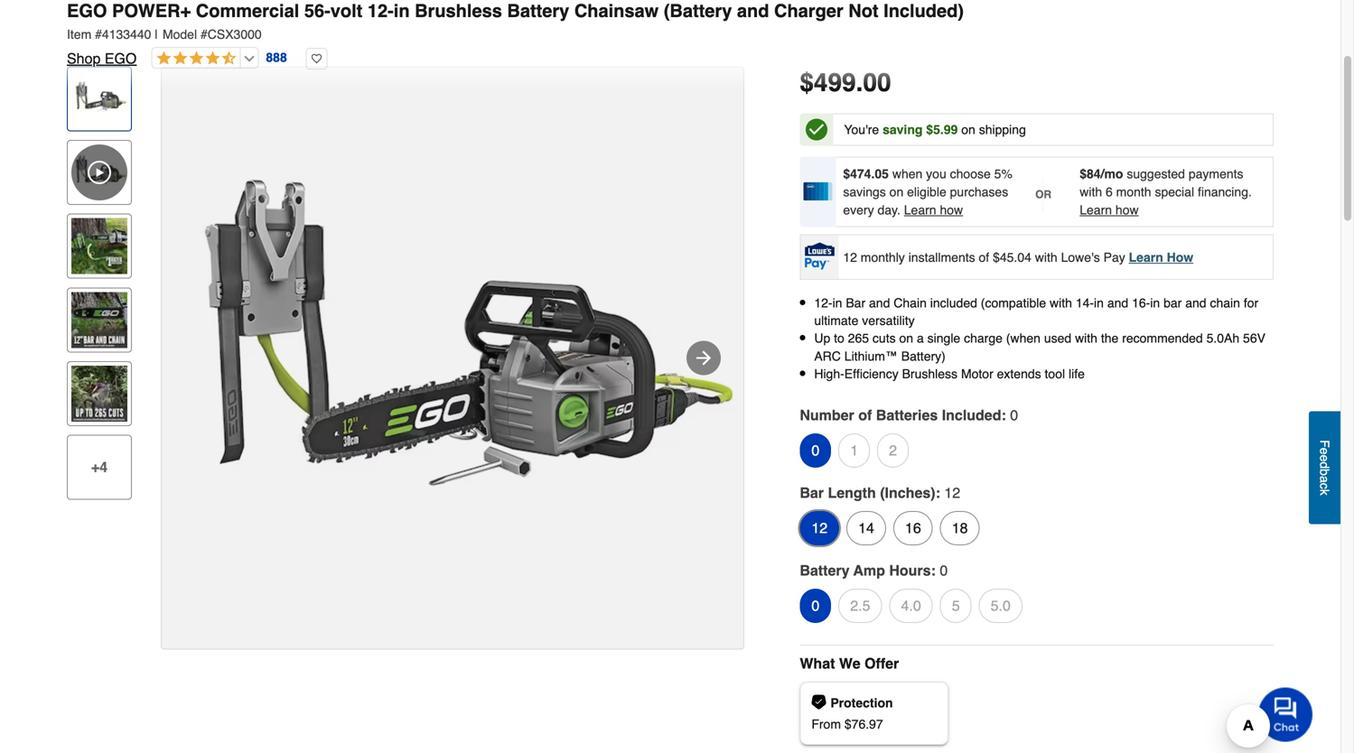 Task type: locate. For each thing, give the bounding box(es) containing it.
0 vertical spatial 12-
[[368, 0, 394, 21]]

(compatible
[[981, 296, 1047, 311]]

0 horizontal spatial 12
[[812, 520, 828, 537]]

included
[[931, 296, 978, 311]]

1 e from the top
[[1318, 448, 1333, 455]]

2 vertical spatial 12
[[812, 520, 828, 537]]

chain
[[1211, 296, 1241, 311]]

chat invite button image
[[1259, 687, 1314, 743]]

how inside suggested payments with 6 month special financing. learn how
[[1116, 203, 1140, 217]]

0 right "hours"
[[940, 563, 948, 579]]

with right $45.04
[[1036, 250, 1058, 265]]

learn right pay
[[1130, 250, 1164, 265]]

1 vertical spatial of
[[859, 407, 873, 424]]

suggested payments with 6 month special financing. learn how
[[1080, 167, 1253, 217]]

e up d
[[1318, 448, 1333, 455]]

0 horizontal spatial 12-
[[368, 0, 394, 21]]

brushless inside 12-in bar and chain included (compatible with 14-in and 16-in bar and chain for ultimate versatility up to 265 cuts on a single charge (when used with the recommended 5.0ah 56v arc lithium™ battery) high-efficiency brushless motor extends tool life
[[903, 367, 958, 381]]

number
[[800, 407, 855, 424]]

learn how button down 6
[[1080, 201, 1140, 219]]

0
[[1011, 407, 1019, 424], [812, 442, 820, 459], [940, 563, 948, 579], [812, 598, 820, 615]]

ultimate
[[815, 314, 859, 328]]

every
[[844, 203, 875, 217]]

and up the versatility
[[870, 296, 891, 311]]

1 vertical spatial :
[[936, 485, 941, 502]]

2 vertical spatial on
[[900, 331, 914, 346]]

5%
[[995, 167, 1013, 181]]

1 horizontal spatial 12-
[[815, 296, 833, 311]]

arc
[[815, 349, 841, 364]]

0 vertical spatial :
[[1002, 407, 1007, 424]]

how down 'eligible' at the top of the page
[[941, 203, 964, 217]]

of left $45.04
[[979, 250, 990, 265]]

b
[[1318, 469, 1333, 476]]

suggested
[[1128, 167, 1186, 181]]

2 learn how button from the left
[[1080, 201, 1140, 219]]

to
[[834, 331, 845, 346]]

0 vertical spatial brushless
[[415, 0, 502, 21]]

12 right lowes pay logo
[[844, 250, 858, 265]]

0 vertical spatial bar
[[846, 296, 866, 311]]

0 horizontal spatial a
[[917, 331, 924, 346]]

1 how from the left
[[941, 203, 964, 217]]

learn how
[[905, 203, 964, 217]]

2
[[890, 442, 898, 459]]

when
[[893, 167, 923, 181]]

0 down number
[[812, 442, 820, 459]]

1 horizontal spatial a
[[1318, 476, 1333, 483]]

(battery
[[664, 0, 732, 21]]

monthly
[[861, 250, 906, 265]]

0 horizontal spatial learn
[[905, 203, 937, 217]]

1 vertical spatial on
[[890, 185, 904, 199]]

battery left amp
[[800, 563, 850, 579]]

d
[[1318, 462, 1333, 469]]

ego  #csx3000 - thumbnail4 image
[[71, 366, 127, 422]]

1
[[851, 442, 859, 459]]

12- inside 12-in bar and chain included (compatible with 14-in and 16-in bar and chain for ultimate versatility up to 265 cuts on a single charge (when used with the recommended 5.0ah 56v arc lithium™ battery) high-efficiency brushless motor extends tool life
[[815, 296, 833, 311]]

on up day.
[[890, 185, 904, 199]]

0 horizontal spatial of
[[859, 407, 873, 424]]

lithium™
[[845, 349, 898, 364]]

1 horizontal spatial bar
[[846, 296, 866, 311]]

item number 4 1 3 3 4 4 0 and model number c s x 3 0 0 0 element
[[67, 25, 1275, 43]]

ego  #csx3000 image
[[162, 67, 744, 649]]

protection plan filled image
[[812, 696, 826, 710]]

learn down 'eligible' at the top of the page
[[905, 203, 937, 217]]

battery left chainsaw
[[507, 0, 570, 21]]

.
[[857, 68, 864, 97]]

with left the
[[1076, 331, 1098, 346]]

in inside ego power+ commercial 56-volt 12-in brushless battery chainsaw (battery and charger not included) item # 4133440 | model # csx3000
[[394, 0, 410, 21]]

in up ultimate
[[833, 296, 843, 311]]

bar
[[1164, 296, 1183, 311]]

arrow right image
[[693, 348, 715, 369]]

4133440
[[102, 27, 151, 42]]

1 vertical spatial brushless
[[903, 367, 958, 381]]

0 horizontal spatial #
[[95, 27, 102, 42]]

2 how from the left
[[1116, 203, 1140, 217]]

12
[[844, 250, 858, 265], [945, 485, 961, 502], [812, 520, 828, 537]]

0 vertical spatial a
[[917, 331, 924, 346]]

bar
[[846, 296, 866, 311], [800, 485, 824, 502]]

brushless inside ego power+ commercial 56-volt 12-in brushless battery chainsaw (battery and charger not included) item # 4133440 | model # csx3000
[[415, 0, 502, 21]]

0 vertical spatial ego
[[67, 0, 107, 21]]

not
[[849, 0, 879, 21]]

0 horizontal spatial brushless
[[415, 0, 502, 21]]

2 vertical spatial :
[[932, 563, 936, 579]]

learn how button down 'eligible' at the top of the page
[[905, 201, 964, 219]]

5.0ah
[[1207, 331, 1240, 346]]

e up the b
[[1318, 455, 1333, 462]]

you
[[927, 167, 947, 181]]

1 horizontal spatial 12
[[844, 250, 858, 265]]

12 for 12 monthly installments of $45.04 with lowe's pay learn how
[[844, 250, 858, 265]]

1 horizontal spatial of
[[979, 250, 990, 265]]

1 horizontal spatial learn
[[1080, 203, 1113, 217]]

in left bar
[[1151, 296, 1161, 311]]

on right cuts
[[900, 331, 914, 346]]

tool
[[1045, 367, 1066, 381]]

check circle filled image
[[806, 119, 828, 141]]

12 up 18
[[945, 485, 961, 502]]

and
[[738, 0, 770, 21], [870, 296, 891, 311], [1108, 296, 1129, 311], [1186, 296, 1207, 311]]

lowes pay logo image
[[802, 243, 838, 270]]

with
[[1080, 185, 1103, 199], [1036, 250, 1058, 265], [1050, 296, 1073, 311], [1076, 331, 1098, 346]]

ego up item
[[67, 0, 107, 21]]

1 horizontal spatial brushless
[[903, 367, 958, 381]]

how down month
[[1116, 203, 1140, 217]]

12- right volt
[[368, 0, 394, 21]]

1 vertical spatial battery
[[800, 563, 850, 579]]

learn how button
[[905, 201, 964, 219], [1080, 201, 1140, 219]]

on
[[962, 122, 976, 137], [890, 185, 904, 199], [900, 331, 914, 346]]

ego down 4133440 on the left top of the page
[[105, 50, 137, 67]]

high-
[[815, 367, 845, 381]]

$ 499 . 00
[[800, 68, 892, 97]]

and left 16-
[[1108, 296, 1129, 311]]

: for 12
[[936, 485, 941, 502]]

# right item
[[95, 27, 102, 42]]

ego  #csx3000 - thumbnail2 image
[[71, 218, 127, 275]]

used
[[1045, 331, 1072, 346]]

a up the k
[[1318, 476, 1333, 483]]

extends
[[998, 367, 1042, 381]]

12 left the 14
[[812, 520, 828, 537]]

1 vertical spatial a
[[1318, 476, 1333, 483]]

in right volt
[[394, 0, 410, 21]]

saving
[[883, 122, 923, 137]]

eligible
[[908, 185, 947, 199]]

0 horizontal spatial battery
[[507, 0, 570, 21]]

financing.
[[1199, 185, 1253, 199]]

4.0
[[902, 598, 922, 615]]

1 vertical spatial 12
[[945, 485, 961, 502]]

shop ego
[[67, 50, 137, 67]]

0 vertical spatial battery
[[507, 0, 570, 21]]

you're saving $5.99 on shipping
[[845, 122, 1027, 137]]

battery
[[507, 0, 570, 21], [800, 563, 850, 579]]

bar up ultimate
[[846, 296, 866, 311]]

(when
[[1007, 331, 1041, 346]]

chain
[[894, 296, 927, 311]]

learn how button for $474.05
[[905, 201, 964, 219]]

and right (battery
[[738, 0, 770, 21]]

0 vertical spatial 12
[[844, 250, 858, 265]]

of
[[979, 250, 990, 265], [859, 407, 873, 424]]

with left 14- on the top of the page
[[1050, 296, 1073, 311]]

:
[[1002, 407, 1007, 424], [936, 485, 941, 502], [932, 563, 936, 579]]

12-
[[368, 0, 394, 21], [815, 296, 833, 311]]

on right '$5.99' at the right
[[962, 122, 976, 137]]

f
[[1318, 440, 1333, 448]]

#
[[95, 27, 102, 42], [201, 27, 208, 42]]

0 left 2.5
[[812, 598, 820, 615]]

12 monthly installments of $45.04 with lowe's pay learn how
[[844, 250, 1194, 265]]

with left 6
[[1080, 185, 1103, 199]]

1 horizontal spatial learn how button
[[1080, 201, 1140, 219]]

efficiency
[[845, 367, 899, 381]]

# right model
[[201, 27, 208, 42]]

model
[[163, 27, 197, 42]]

0 horizontal spatial bar
[[800, 485, 824, 502]]

0 horizontal spatial learn how button
[[905, 201, 964, 219]]

ego  #csx3000 - thumbnail3 image
[[71, 292, 127, 348]]

$76.97
[[845, 718, 884, 732]]

lowe's
[[1062, 250, 1101, 265]]

of right number
[[859, 407, 873, 424]]

1 learn how button from the left
[[905, 201, 964, 219]]

e
[[1318, 448, 1333, 455], [1318, 455, 1333, 462]]

bar left length
[[800, 485, 824, 502]]

ego
[[67, 0, 107, 21], [105, 50, 137, 67]]

16-
[[1133, 296, 1151, 311]]

in
[[394, 0, 410, 21], [833, 296, 843, 311], [1095, 296, 1105, 311], [1151, 296, 1161, 311]]

bar inside 12-in bar and chain included (compatible with 14-in and 16-in bar and chain for ultimate versatility up to 265 cuts on a single charge (when used with the recommended 5.0ah 56v arc lithium™ battery) high-efficiency brushless motor extends tool life
[[846, 296, 866, 311]]

18
[[952, 520, 969, 537]]

12- up ultimate
[[815, 296, 833, 311]]

pay
[[1104, 250, 1126, 265]]

1 horizontal spatial #
[[201, 27, 208, 42]]

1 vertical spatial bar
[[800, 485, 824, 502]]

a up battery)
[[917, 331, 924, 346]]

1 vertical spatial 12-
[[815, 296, 833, 311]]

1 horizontal spatial how
[[1116, 203, 1140, 217]]

0 horizontal spatial how
[[941, 203, 964, 217]]

installments
[[909, 250, 976, 265]]

learn down 6
[[1080, 203, 1113, 217]]

2 e from the top
[[1318, 455, 1333, 462]]



Task type: describe. For each thing, give the bounding box(es) containing it.
savings
[[844, 185, 887, 199]]

shipping
[[980, 122, 1027, 137]]

1 # from the left
[[95, 27, 102, 42]]

protection from $76.97
[[812, 696, 894, 732]]

2 horizontal spatial learn
[[1130, 250, 1164, 265]]

k
[[1318, 490, 1333, 496]]

00
[[864, 68, 892, 97]]

1 horizontal spatial battery
[[800, 563, 850, 579]]

cuts
[[873, 331, 896, 346]]

a inside 12-in bar and chain included (compatible with 14-in and 16-in bar and chain for ultimate versatility up to 265 cuts on a single charge (when used with the recommended 5.0ah 56v arc lithium™ battery) high-efficiency brushless motor extends tool life
[[917, 331, 924, 346]]

heart outline image
[[306, 48, 328, 70]]

$5.99
[[927, 122, 958, 137]]

56v
[[1244, 331, 1266, 346]]

charge
[[965, 331, 1003, 346]]

12- inside ego power+ commercial 56-volt 12-in brushless battery chainsaw (battery and charger not included) item # 4133440 | model # csx3000
[[368, 0, 394, 21]]

charger
[[775, 0, 844, 21]]

888
[[266, 50, 287, 65]]

+4 button
[[67, 435, 132, 500]]

: for 0
[[932, 563, 936, 579]]

purchases
[[951, 185, 1009, 199]]

how
[[1168, 250, 1194, 265]]

with inside suggested payments with 6 month special financing. learn how
[[1080, 185, 1103, 199]]

offer
[[865, 656, 900, 672]]

when you choose 5% savings on eligible purchases every day.
[[844, 167, 1013, 217]]

the
[[1102, 331, 1119, 346]]

recommended
[[1123, 331, 1204, 346]]

what
[[800, 656, 836, 672]]

c
[[1318, 483, 1333, 490]]

learn how button for $84/mo
[[1080, 201, 1140, 219]]

ego power+ commercial 56-volt 12-in brushless battery chainsaw (battery and charger not included) item # 4133440 | model # csx3000
[[67, 0, 965, 42]]

we
[[840, 656, 861, 672]]

5
[[952, 598, 961, 615]]

number of batteries included : 0
[[800, 407, 1019, 424]]

up
[[815, 331, 831, 346]]

included
[[943, 407, 1002, 424]]

batteries
[[877, 407, 939, 424]]

2 horizontal spatial 12
[[945, 485, 961, 502]]

protection
[[831, 696, 894, 711]]

4.5 stars image
[[152, 51, 236, 67]]

item
[[67, 27, 92, 42]]

battery)
[[902, 349, 946, 364]]

month
[[1117, 185, 1152, 199]]

f e e d b a c k button
[[1310, 412, 1341, 525]]

chainsaw
[[575, 0, 659, 21]]

amp
[[854, 563, 886, 579]]

a inside f e e d b a c k button
[[1318, 476, 1333, 483]]

ego  #csx3000 - thumbnail image
[[71, 71, 127, 127]]

volt
[[331, 0, 363, 21]]

14-
[[1076, 296, 1095, 311]]

ego inside ego power+ commercial 56-volt 12-in brushless battery chainsaw (battery and charger not included) item # 4133440 | model # csx3000
[[67, 0, 107, 21]]

single
[[928, 331, 961, 346]]

battery inside ego power+ commercial 56-volt 12-in brushless battery chainsaw (battery and charger not included) item # 4133440 | model # csx3000
[[507, 0, 570, 21]]

2 # from the left
[[201, 27, 208, 42]]

2.5
[[851, 598, 871, 615]]

day.
[[878, 203, 901, 217]]

0 vertical spatial of
[[979, 250, 990, 265]]

16
[[906, 520, 922, 537]]

length
[[828, 485, 877, 502]]

battery amp hours : 0
[[800, 563, 948, 579]]

included)
[[884, 0, 965, 21]]

and inside ego power+ commercial 56-volt 12-in brushless battery chainsaw (battery and charger not included) item # 4133440 | model # csx3000
[[738, 0, 770, 21]]

bar length (inches) : 12
[[800, 485, 961, 502]]

you're
[[845, 122, 880, 137]]

what we offer
[[800, 656, 900, 672]]

5.0
[[991, 598, 1011, 615]]

hours
[[890, 563, 932, 579]]

0 vertical spatial on
[[962, 122, 976, 137]]

$474.05
[[844, 167, 889, 181]]

power+
[[112, 0, 191, 21]]

on inside 12-in bar and chain included (compatible with 14-in and 16-in bar and chain for ultimate versatility up to 265 cuts on a single charge (when used with the recommended 5.0ah 56v arc lithium™ battery) high-efficiency brushless motor extends tool life
[[900, 331, 914, 346]]

from
[[812, 718, 842, 732]]

12 for 12
[[812, 520, 828, 537]]

14
[[859, 520, 875, 537]]

0 down 'extends'
[[1011, 407, 1019, 424]]

special
[[1156, 185, 1195, 199]]

csx3000
[[208, 27, 262, 42]]

+4
[[91, 459, 108, 476]]

$84/mo
[[1080, 167, 1124, 181]]

motor
[[962, 367, 994, 381]]

56-
[[304, 0, 331, 21]]

and right bar
[[1186, 296, 1207, 311]]

choose
[[951, 167, 991, 181]]

|
[[155, 27, 158, 42]]

learn inside suggested payments with 6 month special financing. learn how
[[1080, 203, 1113, 217]]

commercial
[[196, 0, 299, 21]]

(inches)
[[881, 485, 936, 502]]

on inside when you choose 5% savings on eligible purchases every day.
[[890, 185, 904, 199]]

versatility
[[863, 314, 915, 328]]

$45.04
[[993, 250, 1032, 265]]

1 vertical spatial ego
[[105, 50, 137, 67]]

life
[[1069, 367, 1086, 381]]

499
[[814, 68, 857, 97]]

12-in bar and chain included (compatible with 14-in and 16-in bar and chain for ultimate versatility up to 265 cuts on a single charge (when used with the recommended 5.0ah 56v arc lithium™ battery) high-efficiency brushless motor extends tool life
[[815, 296, 1266, 381]]

f e e d b a c k
[[1318, 440, 1333, 496]]

in up the
[[1095, 296, 1105, 311]]

shop
[[67, 50, 101, 67]]



Task type: vqa. For each thing, say whether or not it's contained in the screenshot.
help?
no



